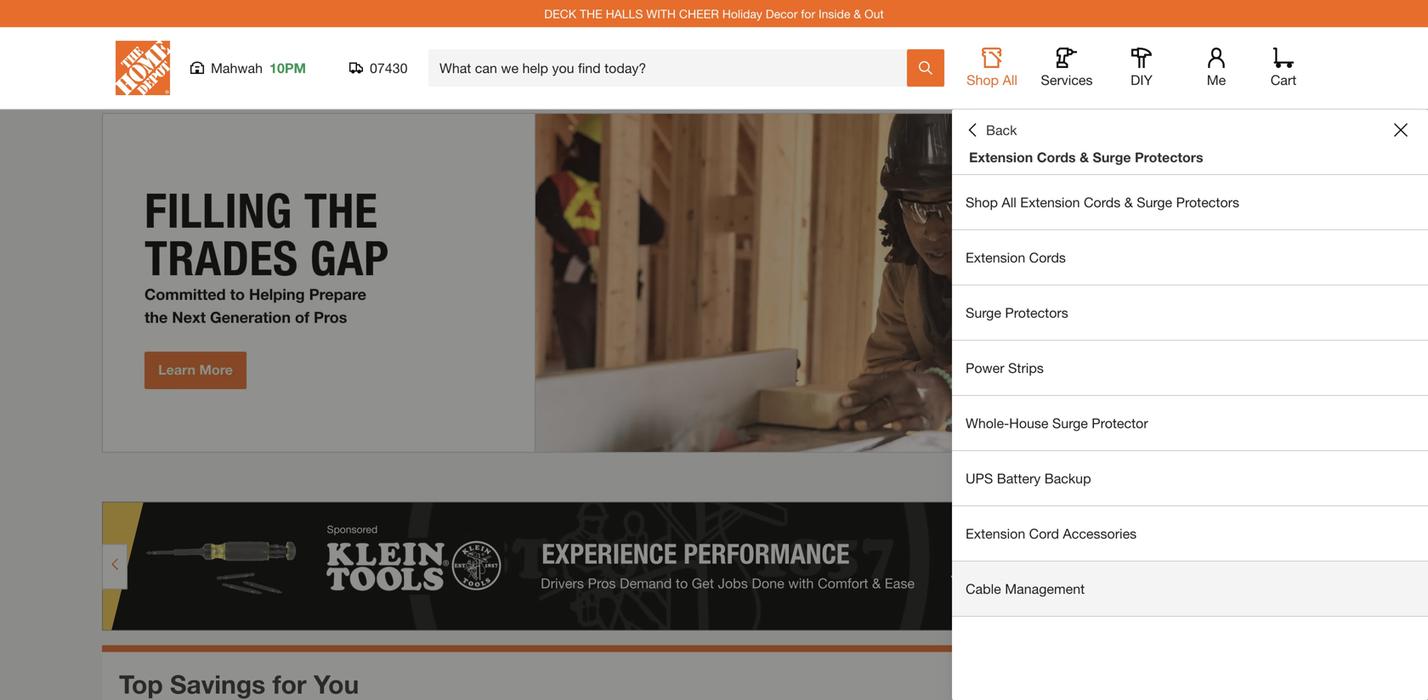 Task type: vqa. For each thing, say whether or not it's contained in the screenshot.
"2" to the top
no



Task type: locate. For each thing, give the bounding box(es) containing it.
2 vertical spatial &
[[1124, 194, 1133, 210]]

shop all
[[967, 72, 1017, 88]]

shop up "back" 'button'
[[967, 72, 999, 88]]

shop for shop all extension cords & surge protectors
[[966, 194, 998, 210]]

for left 'you'
[[273, 669, 307, 699]]

whole-
[[966, 415, 1009, 431]]

cords for extension cords
[[1029, 249, 1066, 266]]

cart
[[1271, 72, 1297, 88]]

shop all extension cords & surge protectors link
[[952, 175, 1428, 230]]

extension cords & surge protectors
[[969, 149, 1203, 165]]

me
[[1207, 72, 1226, 88]]

1 vertical spatial shop
[[966, 194, 998, 210]]

whole-house surge protector
[[966, 415, 1148, 431]]

cords down extension cords & surge protectors
[[1084, 194, 1121, 210]]

protectors up extension cords link
[[1176, 194, 1239, 210]]

extension left cord
[[966, 526, 1025, 542]]

shop all button
[[965, 48, 1019, 88]]

1 horizontal spatial &
[[1080, 149, 1089, 165]]

extension down extension cords & surge protectors
[[1020, 194, 1080, 210]]

whole-house surge protector link
[[952, 396, 1428, 451]]

for left inside
[[801, 7, 815, 21]]

shop
[[967, 72, 999, 88], [966, 194, 998, 210]]

protector
[[1092, 415, 1148, 431]]

all for shop all
[[1003, 72, 1017, 88]]

0 horizontal spatial for
[[273, 669, 307, 699]]

all inside shop all button
[[1003, 72, 1017, 88]]

& up shop all extension cords & surge protectors
[[1080, 149, 1089, 165]]

cable
[[966, 581, 1001, 597]]

halls
[[606, 7, 643, 21]]

2 horizontal spatial &
[[1124, 194, 1133, 210]]

deck
[[544, 7, 576, 21]]

2 vertical spatial cords
[[1029, 249, 1066, 266]]

all up the extension cords
[[1002, 194, 1017, 210]]

extension for extension cords & surge protectors
[[969, 149, 1033, 165]]

management
[[1005, 581, 1085, 597]]

inside
[[819, 7, 850, 21]]

all for shop all extension cords & surge protectors
[[1002, 194, 1017, 210]]

mahwah 10pm
[[211, 60, 306, 76]]

shop up the extension cords
[[966, 194, 998, 210]]

for
[[801, 7, 815, 21], [273, 669, 307, 699]]

0 horizontal spatial &
[[854, 7, 861, 21]]

2 vertical spatial protectors
[[1005, 305, 1068, 321]]

extension up surge protectors
[[966, 249, 1025, 266]]

0 vertical spatial shop
[[967, 72, 999, 88]]

protectors
[[1135, 149, 1203, 165], [1176, 194, 1239, 210], [1005, 305, 1068, 321]]

the
[[580, 7, 602, 21]]

shop for shop all
[[967, 72, 999, 88]]

decor
[[766, 7, 798, 21]]

0 vertical spatial cords
[[1037, 149, 1076, 165]]

surge
[[1093, 149, 1131, 165], [1137, 194, 1172, 210], [966, 305, 1001, 321], [1052, 415, 1088, 431]]

holiday
[[722, 7, 762, 21]]

protectors up shop all extension cords & surge protectors link
[[1135, 149, 1203, 165]]

extension down back
[[969, 149, 1033, 165]]

cords
[[1037, 149, 1076, 165], [1084, 194, 1121, 210], [1029, 249, 1066, 266]]

protectors inside shop all extension cords & surge protectors link
[[1176, 194, 1239, 210]]

cheer
[[679, 7, 719, 21]]

cable management link
[[952, 562, 1428, 616]]

cords for extension cords & surge protectors
[[1037, 149, 1076, 165]]

0 vertical spatial all
[[1003, 72, 1017, 88]]

ups battery backup link
[[952, 451, 1428, 506]]

feedback link image
[[1405, 287, 1428, 379]]

0 vertical spatial protectors
[[1135, 149, 1203, 165]]

backup
[[1044, 470, 1091, 487]]

surge right the house
[[1052, 415, 1088, 431]]

all up back
[[1003, 72, 1017, 88]]

top savings for you
[[119, 669, 359, 699]]

extension for extension cord accessories
[[966, 526, 1025, 542]]

extension for extension cords
[[966, 249, 1025, 266]]

mahwah
[[211, 60, 263, 76]]

all
[[1003, 72, 1017, 88], [1002, 194, 1017, 210]]

menu
[[952, 175, 1428, 617]]

savings
[[170, 669, 265, 699]]

extension
[[969, 149, 1033, 165], [1020, 194, 1080, 210], [966, 249, 1025, 266], [966, 526, 1025, 542]]

extension cords link
[[952, 230, 1428, 285]]

surge up power
[[966, 305, 1001, 321]]

cords up shop all extension cords & surge protectors
[[1037, 149, 1076, 165]]

surge up shop all extension cords & surge protectors
[[1093, 149, 1131, 165]]

0 vertical spatial &
[[854, 7, 861, 21]]

& left out
[[854, 7, 861, 21]]

&
[[854, 7, 861, 21], [1080, 149, 1089, 165], [1124, 194, 1133, 210]]

1 vertical spatial &
[[1080, 149, 1089, 165]]

cords up surge protectors
[[1029, 249, 1066, 266]]

extension cord accessories link
[[952, 507, 1428, 561]]

all inside shop all extension cords & surge protectors link
[[1002, 194, 1017, 210]]

protectors up the strips
[[1005, 305, 1068, 321]]

extension cords
[[966, 249, 1066, 266]]

ups battery backup
[[966, 470, 1091, 487]]

What can we help you find today? search field
[[439, 50, 906, 86]]

cable management
[[966, 581, 1085, 597]]

& down extension cords & surge protectors
[[1124, 194, 1133, 210]]

surge inside "link"
[[1052, 415, 1088, 431]]

1 horizontal spatial for
[[801, 7, 815, 21]]

deck the halls with cheer holiday decor for inside & out
[[544, 7, 884, 21]]

ups
[[966, 470, 993, 487]]

house
[[1009, 415, 1048, 431]]

1 vertical spatial protectors
[[1176, 194, 1239, 210]]

diy
[[1131, 72, 1153, 88]]

1 vertical spatial all
[[1002, 194, 1017, 210]]

10pm
[[269, 60, 306, 76]]

with
[[646, 7, 676, 21]]

shop inside button
[[967, 72, 999, 88]]



Task type: describe. For each thing, give the bounding box(es) containing it.
services button
[[1040, 48, 1094, 88]]

drawer close image
[[1394, 123, 1408, 137]]

diy button
[[1114, 48, 1169, 88]]

services
[[1041, 72, 1093, 88]]

protectors inside surge protectors link
[[1005, 305, 1068, 321]]

menu containing shop all extension cords & surge protectors
[[952, 175, 1428, 617]]

surge protectors
[[966, 305, 1068, 321]]

power strips
[[966, 360, 1044, 376]]

07430 button
[[349, 60, 408, 77]]

cart link
[[1265, 48, 1302, 88]]

deck the halls with cheer holiday decor for inside & out link
[[544, 7, 884, 21]]

you
[[314, 669, 359, 699]]

image for filling the trades gap committed to helping prepare  the next generation of pros image
[[102, 113, 1326, 453]]

1 vertical spatial for
[[273, 669, 307, 699]]

surge protectors link
[[952, 286, 1428, 340]]

power strips link
[[952, 341, 1428, 395]]

0 vertical spatial for
[[801, 7, 815, 21]]

cord
[[1029, 526, 1059, 542]]

me button
[[1189, 48, 1244, 88]]

the home depot logo image
[[116, 41, 170, 95]]

back button
[[966, 122, 1017, 139]]

extension cord accessories
[[966, 526, 1137, 542]]

1 vertical spatial cords
[[1084, 194, 1121, 210]]

back
[[986, 122, 1017, 138]]

out
[[864, 7, 884, 21]]

surge up extension cords link
[[1137, 194, 1172, 210]]

07430
[[370, 60, 408, 76]]

battery
[[997, 470, 1041, 487]]

strips
[[1008, 360, 1044, 376]]

power
[[966, 360, 1004, 376]]

top
[[119, 669, 163, 699]]

shop all extension cords & surge protectors
[[966, 194, 1239, 210]]

accessories
[[1063, 526, 1137, 542]]



